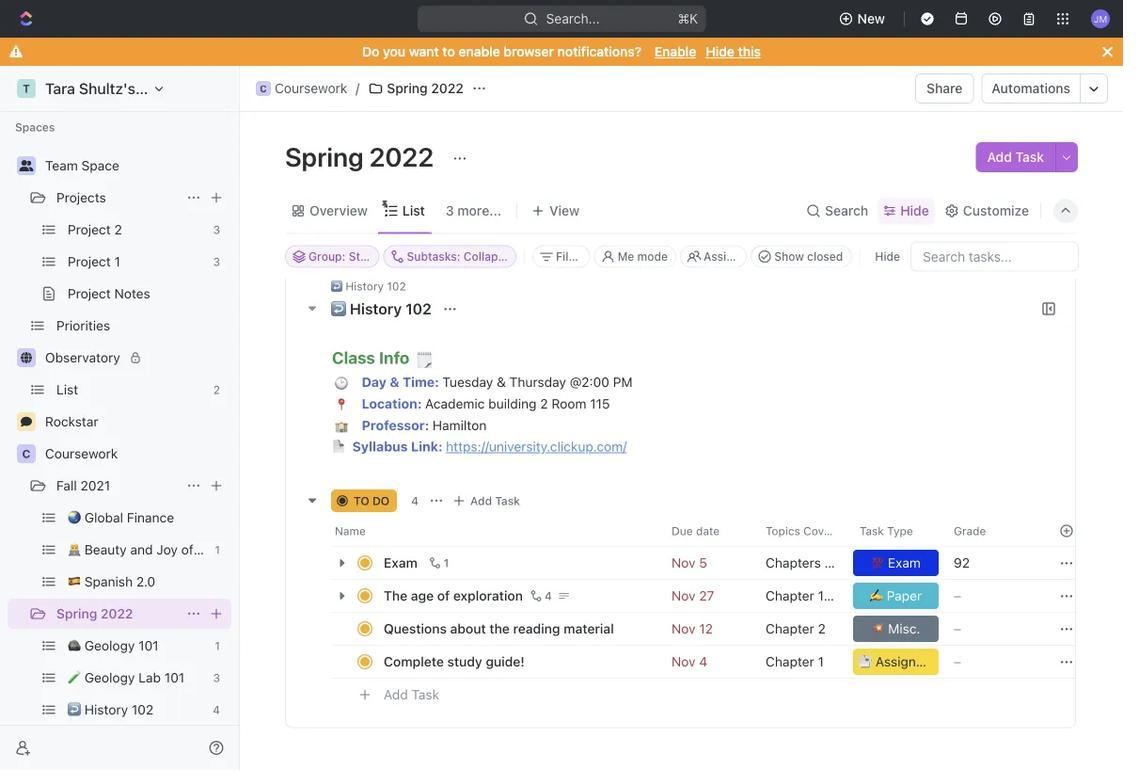 Task type: locate. For each thing, give the bounding box(es) containing it.
chapter
[[766, 588, 815, 603], [766, 621, 815, 636], [766, 654, 815, 669]]

0 vertical spatial 2
[[114, 222, 122, 237]]

about
[[451, 621, 486, 636]]

project up project 1
[[68, 222, 111, 237]]

0 vertical spatial hide
[[706, 44, 735, 59]]

0 vertical spatial 2022
[[431, 80, 464, 96]]

1 down chapter 2 "button"
[[819, 654, 825, 669]]

task type
[[860, 524, 914, 538]]

spring up overview link
[[285, 141, 364, 172]]

0 horizontal spatial 101
[[139, 638, 159, 653]]

add task button down complete
[[376, 684, 447, 706]]

add task button up customize
[[977, 142, 1056, 172]]

chapter 1&2 button
[[755, 579, 849, 613]]

questions about the reading material
[[384, 621, 614, 636]]

1 project from the top
[[68, 222, 111, 237]]

spring 2022 link up 🪨 geology 101
[[56, 599, 179, 629]]

0 vertical spatial of
[[181, 542, 194, 557]]

t
[[23, 82, 30, 95]]

1
[[114, 254, 120, 269], [215, 543, 220, 556], [444, 556, 449, 570], [215, 639, 220, 652], [819, 654, 825, 669]]

4 up reading
[[545, 589, 552, 603]]

0 vertical spatial list link
[[399, 198, 425, 224]]

2 for chapter 2
[[819, 621, 826, 636]]

1 horizontal spatial spring
[[285, 141, 364, 172]]

2 vertical spatial spring 2022
[[56, 606, 133, 621]]

more...
[[458, 203, 502, 218]]

list link up rockstar link
[[56, 375, 206, 405]]

add down complete
[[384, 687, 408, 702]]

coursework, , element
[[256, 81, 271, 96], [17, 444, 36, 463]]

0 vertical spatial to
[[443, 44, 455, 59]]

–
[[955, 588, 962, 603], [955, 621, 962, 636], [955, 654, 962, 669]]

3 up project notes link
[[213, 255, 220, 268]]

2 – button from the top
[[943, 612, 1037, 646]]

geology right the 🪨
[[85, 638, 135, 653]]

2 vertical spatial –
[[955, 654, 962, 669]]

3 right the project 2 link
[[213, 223, 220, 236]]

c inside "sidebar" navigation
[[22, 447, 31, 460]]

1 vertical spatial –
[[955, 621, 962, 636]]

chapter down chapters
[[766, 588, 815, 603]]

add up customize
[[988, 149, 1013, 165]]

102 inside "sidebar" navigation
[[132, 702, 154, 717]]

3 right lab
[[213, 671, 220, 684]]

global
[[85, 510, 123, 525]]

name
[[335, 524, 366, 538]]

0 vertical spatial coursework
[[275, 80, 348, 96]]

chapter inside "button"
[[766, 621, 815, 636]]

hide inside hide button
[[876, 250, 901, 263]]

2 vertical spatial add task button
[[376, 684, 447, 706]]

1 geology from the top
[[85, 638, 135, 653]]

1 vertical spatial 4
[[545, 589, 552, 603]]

me mode button
[[595, 245, 677, 268]]

chapter 2 button
[[755, 612, 849, 646]]

3 – from the top
[[955, 654, 962, 669]]

search button
[[801, 198, 875, 224]]

0 vertical spatial c
[[260, 83, 267, 94]]

0 horizontal spatial 4
[[213, 703, 220, 716]]

2 vertical spatial 2
[[819, 621, 826, 636]]

💥
[[872, 621, 885, 636]]

geology inside 🧪  geology lab 101 link
[[85, 670, 135, 685]]

spring down you
[[387, 80, 428, 96]]

search
[[826, 203, 869, 218]]

geology
[[85, 638, 135, 653], [85, 670, 135, 685]]

0 vertical spatial list
[[403, 203, 425, 218]]

↩️ history 102
[[331, 280, 406, 293], [331, 300, 436, 318], [68, 702, 154, 717]]

1 horizontal spatial list
[[403, 203, 425, 218]]

exam right the 💯
[[889, 555, 921, 571]]

2 horizontal spatial spring
[[387, 80, 428, 96]]

list up "rockstar"
[[56, 382, 78, 397]]

subtasks:
[[407, 250, 461, 263]]

2 vertical spatial ↩️
[[68, 702, 81, 717]]

0 vertical spatial spring 2022
[[387, 80, 464, 96]]

0 vertical spatial 4
[[411, 494, 419, 507]]

show closed button
[[751, 245, 852, 268]]

chapters
[[766, 555, 822, 571]]

geology inside "🪨 geology 101" 'link'
[[85, 638, 135, 653]]

4 right the 'do'
[[411, 494, 419, 507]]

hide
[[706, 44, 735, 59], [901, 203, 930, 218], [876, 250, 901, 263]]

coursework
[[275, 80, 348, 96], [45, 446, 118, 461]]

coursework left /
[[275, 80, 348, 96]]

/
[[356, 80, 360, 96]]

task left type
[[860, 524, 885, 538]]

observatory
[[45, 350, 120, 365]]

add task button
[[977, 142, 1056, 172], [448, 490, 528, 512], [376, 684, 447, 706]]

4 right the ↩️ history 102 link
[[213, 703, 220, 716]]

1 vertical spatial add
[[471, 494, 492, 507]]

group: status
[[309, 250, 384, 263]]

list for the leftmost list link
[[56, 382, 78, 397]]

1 vertical spatial coursework, , element
[[17, 444, 36, 463]]

project for project 2
[[68, 222, 111, 237]]

share button
[[916, 73, 975, 104]]

date
[[697, 524, 720, 538]]

1 up project notes
[[114, 254, 120, 269]]

history inside "sidebar" navigation
[[85, 702, 128, 717]]

share
[[927, 80, 963, 96]]

2 down 'projects' link
[[114, 222, 122, 237]]

chapters 1-3 button
[[755, 546, 849, 580]]

2021
[[81, 478, 110, 493]]

0 vertical spatial spring 2022 link
[[364, 77, 469, 100]]

spring 2022 up overview
[[285, 141, 440, 172]]

3 project from the top
[[68, 286, 111, 301]]

subtasks: collapse all
[[407, 250, 527, 263]]

1 vertical spatial of
[[438, 588, 450, 603]]

hide down hide dropdown button
[[876, 250, 901, 263]]

exam up the
[[384, 555, 418, 571]]

2 vertical spatial add
[[384, 687, 408, 702]]

guide!
[[486, 654, 525, 669]]

1 vertical spatial spring
[[285, 141, 364, 172]]

c
[[260, 83, 267, 94], [22, 447, 31, 460]]

Search tasks... text field
[[912, 242, 1079, 271]]

hide inside hide dropdown button
[[901, 203, 930, 218]]

2 vertical spatial 4
[[213, 703, 220, 716]]

add task button up the name "dropdown button" at bottom
[[448, 490, 528, 512]]

– right assignment
[[955, 654, 962, 669]]

do
[[362, 44, 380, 59]]

to left the 'do'
[[354, 494, 370, 507]]

of right "age"
[[438, 588, 450, 603]]

list up subtasks:
[[403, 203, 425, 218]]

0 horizontal spatial 2
[[114, 222, 122, 237]]

project for project 1
[[68, 254, 111, 269]]

add task down complete
[[384, 687, 440, 702]]

hide up hide button in the top right of the page
[[901, 203, 930, 218]]

2 vertical spatial spring
[[56, 606, 97, 621]]

👨‍💻 beauty and joy of computing link
[[68, 535, 264, 565]]

1 vertical spatial spring 2022 link
[[56, 599, 179, 629]]

1 vertical spatial 101
[[165, 670, 185, 685]]

chapters 1-3
[[766, 555, 845, 571]]

coursework, , element right 'workspace'
[[256, 81, 271, 96]]

1 vertical spatial coursework
[[45, 446, 118, 461]]

chapter down chapter 2
[[766, 654, 815, 669]]

4 button
[[527, 587, 555, 605]]

1 horizontal spatial 2
[[213, 383, 220, 396]]

2022 inside "sidebar" navigation
[[101, 606, 133, 621]]

hide left this
[[706, 44, 735, 59]]

3 left more...
[[446, 203, 454, 218]]

1 vertical spatial c
[[22, 447, 31, 460]]

customize button
[[939, 198, 1035, 224]]

1 horizontal spatial add task
[[471, 494, 521, 507]]

1 – from the top
[[955, 588, 962, 603]]

2 up rockstar link
[[213, 383, 220, 396]]

0 horizontal spatial coursework
[[45, 446, 118, 461]]

1 vertical spatial to
[[354, 494, 370, 507]]

0 horizontal spatial spring
[[56, 606, 97, 621]]

💯 exam button
[[850, 546, 943, 580]]

0 horizontal spatial add task
[[384, 687, 440, 702]]

list
[[403, 203, 425, 218], [56, 382, 78, 397]]

1 horizontal spatial 4
[[411, 494, 419, 507]]

user group image
[[19, 160, 33, 171]]

0 vertical spatial add task button
[[977, 142, 1056, 172]]

2 vertical spatial 2022
[[101, 606, 133, 621]]

of
[[181, 542, 194, 557], [438, 588, 450, 603]]

👨‍💻 beauty and joy of computing
[[68, 542, 264, 557]]

c inside c coursework /
[[260, 83, 267, 94]]

0 horizontal spatial list
[[56, 382, 78, 397]]

2 vertical spatial project
[[68, 286, 111, 301]]

2 exam from the left
[[889, 555, 921, 571]]

spring 2022 inside "sidebar" navigation
[[56, 606, 133, 621]]

0 horizontal spatial to
[[354, 494, 370, 507]]

rockstar
[[45, 414, 98, 429]]

to right want
[[443, 44, 455, 59]]

spring 2022 down the spanish
[[56, 606, 133, 621]]

list link
[[399, 198, 425, 224], [56, 375, 206, 405]]

0 vertical spatial add task
[[988, 149, 1045, 165]]

spring 2022 link down want
[[364, 77, 469, 100]]

2 horizontal spatial 4
[[545, 589, 552, 603]]

project down project 1
[[68, 286, 111, 301]]

task up the name "dropdown button" at bottom
[[496, 494, 521, 507]]

coursework, , element down comment icon
[[17, 444, 36, 463]]

2 vertical spatial 102
[[132, 702, 154, 717]]

1 vertical spatial list link
[[56, 375, 206, 405]]

3 for 🧪  geology lab 101
[[213, 671, 220, 684]]

3 chapter from the top
[[766, 654, 815, 669]]

c right 'workspace'
[[260, 83, 267, 94]]

chapter 1&2
[[766, 588, 841, 603]]

1&2
[[819, 588, 841, 603]]

📑  assignment button
[[850, 645, 948, 679]]

101 up lab
[[139, 638, 159, 653]]

2 project from the top
[[68, 254, 111, 269]]

1 vertical spatial geology
[[85, 670, 135, 685]]

3 inside dropdown button
[[446, 203, 454, 218]]

1 vertical spatial list
[[56, 382, 78, 397]]

paper
[[887, 588, 923, 603]]

– right misc.
[[955, 621, 962, 636]]

add up the name "dropdown button" at bottom
[[471, 494, 492, 507]]

0 vertical spatial chapter
[[766, 588, 815, 603]]

↩️ history 102 link
[[68, 695, 205, 725]]

101 right lab
[[165, 670, 185, 685]]

study
[[448, 654, 483, 669]]

add task up customize
[[988, 149, 1045, 165]]

2 horizontal spatial add task
[[988, 149, 1045, 165]]

coursework up fall 2021
[[45, 446, 118, 461]]

2 geology from the top
[[85, 670, 135, 685]]

1 vertical spatial 2022
[[369, 141, 434, 172]]

0 vertical spatial geology
[[85, 638, 135, 653]]

1 horizontal spatial 101
[[165, 670, 185, 685]]

1 horizontal spatial exam
[[889, 555, 921, 571]]

2 – from the top
[[955, 621, 962, 636]]

0 vertical spatial ↩️
[[331, 280, 343, 293]]

0 vertical spatial 101
[[139, 638, 159, 653]]

2 horizontal spatial add task button
[[977, 142, 1056, 172]]

history
[[346, 280, 384, 293], [350, 300, 402, 318], [85, 702, 128, 717]]

questions about the reading material link
[[379, 615, 657, 643]]

1 chapter from the top
[[766, 588, 815, 603]]

3 for project 1
[[213, 255, 220, 268]]

coursework, , element inside "sidebar" navigation
[[17, 444, 36, 463]]

chapter up chapter 1
[[766, 621, 815, 636]]

hide button
[[868, 245, 909, 268]]

2 vertical spatial history
[[85, 702, 128, 717]]

chapter inside button
[[766, 654, 815, 669]]

project notes
[[68, 286, 150, 301]]

spring 2022 link
[[364, 77, 469, 100], [56, 599, 179, 629]]

coursework inside "link"
[[45, 446, 118, 461]]

↩️ inside "sidebar" navigation
[[68, 702, 81, 717]]

to
[[443, 44, 455, 59], [354, 494, 370, 507]]

computing
[[197, 542, 264, 557]]

1 vertical spatial project
[[68, 254, 111, 269]]

priorities
[[56, 318, 110, 333]]

project for project notes
[[68, 286, 111, 301]]

1 horizontal spatial c
[[260, 83, 267, 94]]

rockstar link
[[45, 407, 228, 437]]

1 vertical spatial chapter
[[766, 621, 815, 636]]

1 vertical spatial 2
[[213, 383, 220, 396]]

1 horizontal spatial coursework
[[275, 80, 348, 96]]

0 vertical spatial project
[[68, 222, 111, 237]]

1 vertical spatial spring 2022
[[285, 141, 440, 172]]

list link up subtasks:
[[399, 198, 425, 224]]

project inside "link"
[[68, 254, 111, 269]]

2 horizontal spatial add
[[988, 149, 1013, 165]]

of right joy
[[181, 542, 194, 557]]

💥 misc.
[[872, 621, 921, 636]]

c down comment icon
[[22, 447, 31, 460]]

add task up the name "dropdown button" at bottom
[[471, 494, 521, 507]]

1 – button from the top
[[943, 579, 1037, 613]]

0 vertical spatial coursework, , element
[[256, 81, 271, 96]]

1 horizontal spatial spring 2022 link
[[364, 77, 469, 100]]

1 horizontal spatial add task button
[[448, 490, 528, 512]]

view button
[[525, 198, 587, 224]]

2 vertical spatial chapter
[[766, 654, 815, 669]]

chapter 2
[[766, 621, 826, 636]]

spring 2022 down want
[[387, 80, 464, 96]]

project down project 2
[[68, 254, 111, 269]]

3 up the 1&2
[[837, 555, 845, 571]]

2 down the 1&2
[[819, 621, 826, 636]]

0 horizontal spatial exam
[[384, 555, 418, 571]]

1 button
[[426, 554, 452, 572]]

– button
[[943, 579, 1037, 613], [943, 612, 1037, 646], [943, 645, 1037, 679]]

2 inside "button"
[[819, 621, 826, 636]]

0 vertical spatial –
[[955, 588, 962, 603]]

0 vertical spatial history
[[346, 280, 384, 293]]

spring up the 🪨
[[56, 606, 97, 621]]

3 for project 2
[[213, 223, 220, 236]]

space
[[82, 158, 119, 173]]

new button
[[832, 4, 897, 34]]

project 1
[[68, 254, 120, 269]]

0 horizontal spatial coursework, , element
[[17, 444, 36, 463]]

this
[[739, 44, 762, 59]]

geology for 🪨
[[85, 638, 135, 653]]

collapse
[[464, 250, 511, 263]]

2 chapter from the top
[[766, 621, 815, 636]]

list inside "sidebar" navigation
[[56, 382, 78, 397]]

2 horizontal spatial 2
[[819, 621, 826, 636]]

1 horizontal spatial add
[[471, 494, 492, 507]]

2 vertical spatial ↩️ history 102
[[68, 702, 154, 717]]

geology down 🪨 geology 101
[[85, 670, 135, 685]]

coursework link
[[45, 439, 228, 469]]

chapter inside button
[[766, 588, 815, 603]]

0 horizontal spatial of
[[181, 542, 194, 557]]

1 vertical spatial hide
[[901, 203, 930, 218]]

3 – button from the top
[[943, 645, 1037, 679]]

team space link
[[45, 151, 228, 181]]

– down the 92
[[955, 588, 962, 603]]



Task type: describe. For each thing, give the bounding box(es) containing it.
1 horizontal spatial coursework, , element
[[256, 81, 271, 96]]

due
[[672, 524, 693, 538]]

spring inside "sidebar" navigation
[[56, 606, 97, 621]]

view button
[[525, 189, 587, 233]]

enable
[[655, 44, 697, 59]]

topics covered
[[766, 524, 849, 538]]

status
[[349, 250, 384, 263]]

filters
[[556, 250, 590, 263]]

finance
[[127, 510, 174, 525]]

1 vertical spatial 102
[[406, 300, 432, 318]]

assignment
[[876, 654, 948, 669]]

task down complete
[[412, 687, 440, 702]]

– for – button related to ✍️  paper
[[955, 588, 962, 603]]

jm
[[1095, 13, 1108, 24]]

projects link
[[56, 183, 179, 213]]

1 right joy
[[215, 543, 220, 556]]

2.0
[[136, 574, 155, 589]]

and
[[130, 542, 153, 557]]

1 vertical spatial history
[[350, 300, 402, 318]]

chapter for chapter 1&2
[[766, 588, 815, 603]]

sidebar navigation
[[0, 66, 264, 770]]

exploration
[[454, 588, 523, 603]]

🇪🇸
[[68, 574, 81, 589]]

project 2
[[68, 222, 122, 237]]

c coursework /
[[260, 80, 360, 96]]

101 inside 'link'
[[139, 638, 159, 653]]

grade button
[[943, 516, 1037, 546]]

1 vertical spatial add task
[[471, 494, 521, 507]]

list for the rightmost list link
[[403, 203, 425, 218]]

1 vertical spatial add task button
[[448, 490, 528, 512]]

overview
[[310, 203, 368, 218]]

complete study guide! link
[[379, 648, 657, 676]]

notifications?
[[558, 44, 642, 59]]

0 vertical spatial spring
[[387, 80, 428, 96]]

comment image
[[21, 416, 32, 427]]

tara shultz's workspace
[[45, 80, 217, 97]]

type
[[888, 524, 914, 538]]

misc.
[[889, 621, 921, 636]]

chapter for chapter 1
[[766, 654, 815, 669]]

exam inside dropdown button
[[889, 555, 921, 571]]

observatory link
[[45, 343, 228, 373]]

c for c
[[22, 447, 31, 460]]

the
[[490, 621, 510, 636]]

due date
[[672, 524, 720, 538]]

🇪🇸 spanish 2.0
[[68, 574, 155, 589]]

task inside 'dropdown button'
[[860, 524, 885, 538]]

1 horizontal spatial list link
[[399, 198, 425, 224]]

joy
[[157, 542, 178, 557]]

🌏 global finance link
[[68, 503, 228, 533]]

3 inside button
[[837, 555, 845, 571]]

task up customize
[[1016, 149, 1045, 165]]

due date button
[[661, 516, 755, 546]]

the age of exploration
[[384, 588, 523, 603]]

🪨 geology 101 link
[[68, 631, 208, 661]]

4 inside "sidebar" navigation
[[213, 703, 220, 716]]

📑
[[859, 654, 873, 669]]

chapter for chapter 2
[[766, 621, 815, 636]]

🪨
[[68, 638, 81, 653]]

tara
[[45, 80, 75, 97]]

filters button
[[533, 245, 591, 268]]

2 for project 2
[[114, 222, 122, 237]]

🧪  geology lab 101 link
[[68, 663, 206, 693]]

me mode
[[618, 250, 668, 263]]

mode
[[638, 250, 668, 263]]

spanish
[[85, 574, 133, 589]]

1 inside "link"
[[114, 254, 120, 269]]

group:
[[309, 250, 346, 263]]

✍️
[[871, 588, 884, 603]]

closed
[[808, 250, 844, 263]]

0 horizontal spatial add
[[384, 687, 408, 702]]

c for c coursework /
[[260, 83, 267, 94]]

1 up the age of exploration
[[444, 556, 449, 570]]

automations button
[[983, 74, 1081, 103]]

1 vertical spatial ↩️ history 102
[[331, 300, 436, 318]]

questions
[[384, 621, 447, 636]]

team
[[45, 158, 78, 173]]

– for second – button from the bottom of the page
[[955, 621, 962, 636]]

1-
[[825, 555, 837, 571]]

4 inside button
[[545, 589, 552, 603]]

0 vertical spatial ↩️ history 102
[[331, 280, 406, 293]]

lab
[[139, 670, 161, 685]]

chapter 1
[[766, 654, 825, 669]]

notes
[[114, 286, 150, 301]]

covered
[[804, 524, 849, 538]]

🪨 geology 101
[[68, 638, 159, 653]]

browser
[[504, 44, 554, 59]]

spaces
[[15, 120, 55, 134]]

beauty
[[85, 542, 127, 557]]

92 button
[[943, 546, 1037, 580]]

assignees button
[[681, 245, 760, 268]]

1 right "🪨 geology 101" 'link'
[[215, 639, 220, 652]]

hide button
[[878, 198, 936, 224]]

task type button
[[849, 516, 943, 546]]

0 horizontal spatial list link
[[56, 375, 206, 405]]

💥 misc. button
[[850, 612, 943, 646]]

– button for 📑  assignment
[[943, 645, 1037, 679]]

the
[[384, 588, 408, 603]]

do
[[373, 494, 390, 507]]

complete study guide!
[[384, 654, 525, 669]]

1 exam from the left
[[384, 555, 418, 571]]

1 vertical spatial ↩️
[[331, 300, 346, 318]]

– button for ✍️  paper
[[943, 579, 1037, 613]]

🌏 global finance
[[68, 510, 174, 525]]

↩️ history 102 inside the ↩️ history 102 link
[[68, 702, 154, 717]]

2 vertical spatial add task
[[384, 687, 440, 702]]

0 horizontal spatial add task button
[[376, 684, 447, 706]]

globe image
[[21, 352, 32, 363]]

1 horizontal spatial of
[[438, 588, 450, 603]]

🧪  geology lab 101
[[68, 670, 185, 685]]

chapter 1 button
[[755, 645, 849, 679]]

0 vertical spatial 102
[[387, 280, 406, 293]]

all
[[514, 250, 527, 263]]

of inside "sidebar" navigation
[[181, 542, 194, 557]]

geology for 🧪
[[85, 670, 135, 685]]

🇪🇸 spanish 2.0 link
[[68, 567, 228, 597]]

0 vertical spatial add
[[988, 149, 1013, 165]]

do you want to enable browser notifications? enable hide this
[[362, 44, 762, 59]]

workspace
[[139, 80, 217, 97]]

shultz's
[[79, 80, 136, 97]]

tara shultz's workspace, , element
[[17, 79, 36, 98]]

assignees
[[704, 250, 760, 263]]

search...
[[546, 11, 600, 26]]

project notes link
[[68, 279, 228, 309]]

age
[[411, 588, 434, 603]]



Task type: vqa. For each thing, say whether or not it's contained in the screenshot.
the 2 to the middle
yes



